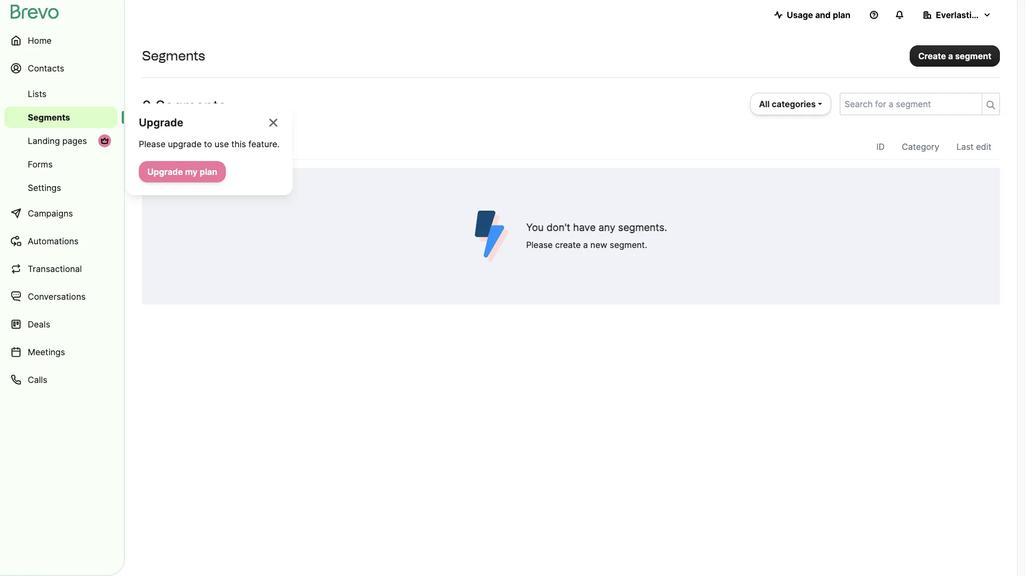 Task type: locate. For each thing, give the bounding box(es) containing it.
upgrade for upgrade my plan
[[147, 167, 183, 177]]

this
[[231, 139, 246, 150]]

pages
[[62, 136, 87, 146]]

0 vertical spatial a
[[949, 50, 954, 61]]

upgrade down 0 at the left top
[[139, 116, 183, 129]]

search button
[[982, 94, 1000, 114]]

transactional
[[28, 264, 82, 275]]

usage and plan
[[787, 10, 851, 20]]

segments
[[142, 48, 205, 64], [156, 97, 226, 115], [28, 112, 70, 123]]

0 vertical spatial upgrade
[[139, 116, 183, 129]]

upgrade my plan
[[147, 167, 217, 177]]

plan inside upgrade my plan 'button'
[[200, 167, 217, 177]]

0 vertical spatial please
[[139, 139, 166, 150]]

please down you
[[526, 240, 553, 251]]

1 horizontal spatial a
[[949, 50, 954, 61]]

plan right 'and'
[[833, 10, 851, 20]]

plan inside usage and plan button
[[833, 10, 851, 20]]

0 horizontal spatial a
[[583, 240, 588, 251]]

don't
[[547, 222, 571, 234]]

landing pages
[[28, 136, 87, 146]]

everlasting ethereal button
[[915, 4, 1019, 26]]

everlasting
[[936, 10, 983, 20]]

create
[[919, 50, 946, 61]]

categories
[[772, 99, 816, 110]]

all categories
[[759, 99, 816, 110]]

0 horizontal spatial please
[[139, 139, 166, 150]]

upgrade
[[139, 116, 183, 129], [147, 167, 183, 177]]

0 segments
[[142, 97, 226, 115]]

1 vertical spatial upgrade
[[147, 167, 183, 177]]

plan for usage and plan
[[833, 10, 851, 20]]

contacts
[[28, 63, 64, 74]]

a inside create a segment button
[[949, 50, 954, 61]]

upgrade down segment
[[147, 167, 183, 177]]

a
[[949, 50, 954, 61], [583, 240, 588, 251]]

conversations link
[[4, 284, 118, 310]]

campaigns link
[[4, 201, 118, 226]]

1 vertical spatial please
[[526, 240, 553, 251]]

segments up 0 segments
[[142, 48, 205, 64]]

calls
[[28, 375, 47, 386]]

segments up 'landing'
[[28, 112, 70, 123]]

a right create
[[949, 50, 954, 61]]

home link
[[4, 28, 118, 53]]

upgrade dialog
[[126, 104, 293, 196]]

a left new
[[583, 240, 588, 251]]

plan
[[833, 10, 851, 20], [200, 167, 217, 177]]

please
[[139, 139, 166, 150], [526, 240, 553, 251]]

1 vertical spatial a
[[583, 240, 588, 251]]

last edit
[[957, 142, 992, 152]]

segments link
[[4, 107, 118, 128]]

please inside upgrade dialog
[[139, 139, 166, 150]]

plan right my
[[200, 167, 217, 177]]

my
[[185, 167, 198, 177]]

1 horizontal spatial plan
[[833, 10, 851, 20]]

and
[[816, 10, 831, 20]]

forms
[[28, 159, 53, 170]]

upgrade inside 'button'
[[147, 167, 183, 177]]

1 horizontal spatial please
[[526, 240, 553, 251]]

everlasting ethereal
[[936, 10, 1019, 20]]

0 vertical spatial plan
[[833, 10, 851, 20]]

last
[[957, 142, 974, 152]]

ethereal
[[985, 10, 1019, 20]]

0 horizontal spatial plan
[[200, 167, 217, 177]]

automations link
[[4, 229, 118, 254]]

to
[[204, 139, 212, 150]]

1 vertical spatial plan
[[200, 167, 217, 177]]

create a segment
[[919, 50, 992, 61]]

please left upgrade
[[139, 139, 166, 150]]

edit
[[977, 142, 992, 152]]

please for please create a new segment.
[[526, 240, 553, 251]]



Task type: describe. For each thing, give the bounding box(es) containing it.
Search for a segment search field
[[841, 93, 978, 115]]

please for please upgrade to use this feature.
[[139, 139, 166, 150]]

landing
[[28, 136, 60, 146]]

upgrade my plan button
[[139, 161, 226, 183]]

category
[[902, 142, 940, 152]]

all categories button
[[750, 93, 832, 115]]

meetings
[[28, 347, 65, 358]]

meetings link
[[4, 340, 118, 365]]

forms link
[[4, 154, 118, 175]]

all
[[759, 99, 770, 110]]

you
[[526, 222, 544, 234]]

segment
[[956, 50, 992, 61]]

upgrade for upgrade
[[139, 116, 183, 129]]

you don't have any segments.
[[526, 222, 667, 234]]

left___rvooi image
[[100, 137, 109, 145]]

contacts link
[[4, 56, 118, 81]]

segments.
[[618, 222, 667, 234]]

automations
[[28, 236, 79, 247]]

conversations
[[28, 292, 86, 302]]

create
[[555, 240, 581, 251]]

any
[[599, 222, 616, 234]]

campaigns
[[28, 208, 73, 219]]

create a segment button
[[910, 45, 1000, 67]]

transactional link
[[4, 256, 118, 282]]

id
[[877, 142, 885, 152]]

have
[[573, 222, 596, 234]]

deals link
[[4, 312, 118, 338]]

search image
[[987, 101, 996, 110]]

please upgrade to use this feature.
[[139, 139, 280, 150]]

segment.
[[610, 240, 648, 251]]

please create a new segment.
[[526, 240, 648, 251]]

usage and plan button
[[766, 4, 859, 26]]

segments up upgrade
[[156, 97, 226, 115]]

settings link
[[4, 177, 118, 199]]

0
[[142, 97, 151, 115]]

feature.
[[249, 139, 280, 150]]

deals
[[28, 319, 50, 330]]

usage
[[787, 10, 813, 20]]

home
[[28, 35, 52, 46]]

new
[[591, 240, 608, 251]]

settings
[[28, 183, 61, 193]]

plan for upgrade my plan
[[200, 167, 217, 177]]

calls link
[[4, 367, 118, 393]]

lists
[[28, 89, 47, 99]]

segment
[[151, 142, 187, 152]]

use
[[215, 139, 229, 150]]

lists link
[[4, 83, 118, 105]]

upgrade
[[168, 139, 202, 150]]

landing pages link
[[4, 130, 118, 152]]



Task type: vqa. For each thing, say whether or not it's contained in the screenshot.
the My segments
no



